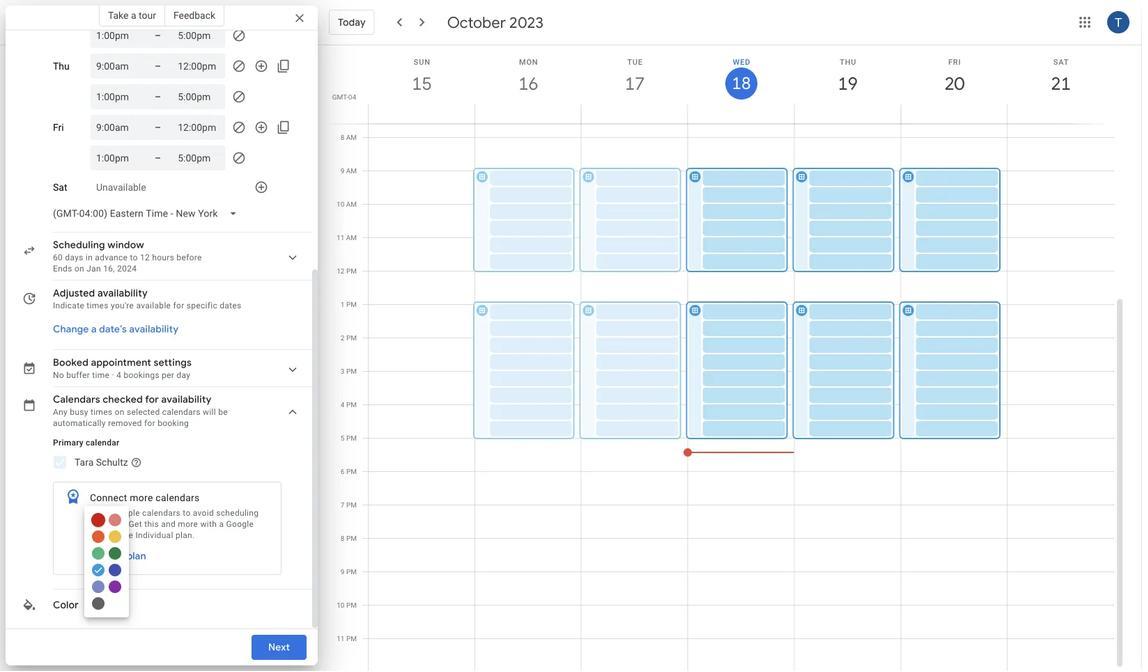 Task type: describe. For each thing, give the bounding box(es) containing it.
End time on Fridays text field
[[178, 119, 220, 136]]

18
[[731, 72, 750, 94]]

adjusted
[[53, 287, 95, 300]]

and
[[161, 520, 176, 530]]

advance
[[95, 253, 128, 263]]

connect
[[90, 492, 127, 504]]

am for 9 am
[[346, 167, 357, 175]]

change
[[53, 323, 89, 336]]

pm for 1 pm
[[346, 301, 357, 309]]

04
[[348, 93, 356, 101]]

19 column header
[[794, 45, 901, 124]]

·
[[112, 371, 114, 381]]

pm for 2 pm
[[346, 334, 357, 343]]

sunday, october 15 element
[[406, 68, 438, 100]]

pm for 7 pm
[[346, 501, 357, 510]]

availability inside adjusted availability indicate times you're available for specific dates
[[98, 287, 148, 300]]

settings
[[154, 357, 192, 369]]

8 am
[[341, 133, 357, 142]]

october
[[447, 13, 506, 32]]

16,
[[103, 264, 115, 274]]

sat 21
[[1050, 58, 1070, 95]]

1 vertical spatial more
[[178, 520, 198, 530]]

6
[[341, 468, 345, 476]]

– for start time on fridays text box
[[155, 152, 161, 164]]

Start time on Wednesdays text field
[[96, 27, 138, 44]]

mon
[[519, 58, 538, 66]]

– for start time on fridays text field
[[155, 122, 161, 133]]

4 pm
[[341, 401, 357, 409]]

end time on thursdays text field for start time on thursdays text box
[[178, 58, 220, 75]]

– for start time on thursdays text field
[[155, 91, 161, 102]]

8 for 8 am
[[341, 133, 344, 142]]

pm for 10 pm
[[346, 602, 357, 610]]

multiple
[[108, 509, 140, 519]]

pm for 11 pm
[[346, 635, 357, 644]]

grid containing 15
[[323, 45, 1126, 672]]

21 column header
[[1007, 45, 1115, 124]]

18 column header
[[688, 45, 795, 124]]

days
[[65, 253, 83, 263]]

10 for 10 am
[[337, 200, 345, 209]]

individual
[[136, 531, 173, 541]]

20 column header
[[901, 45, 1008, 124]]

today button
[[329, 6, 375, 39]]

fri 20
[[944, 58, 964, 95]]

times inside adjusted availability indicate times you're available for specific dates
[[87, 301, 109, 311]]

get
[[129, 520, 142, 530]]

thu 19
[[837, 58, 857, 95]]

End time on Fridays text field
[[178, 150, 220, 167]]

with
[[200, 520, 217, 530]]

for inside adjusted availability indicate times you're available for specific dates
[[173, 301, 184, 311]]

2 vertical spatial for
[[144, 419, 155, 429]]

feedback button
[[165, 4, 225, 26]]

15 column header
[[368, 45, 475, 124]]

pm for 4 pm
[[346, 401, 357, 409]]

dates
[[220, 301, 242, 311]]

date's
[[99, 323, 127, 336]]

tue 17
[[624, 58, 644, 95]]

7 pm
[[341, 501, 357, 510]]

thu for thu 19
[[840, 58, 857, 66]]

16
[[518, 72, 538, 95]]

before
[[177, 253, 202, 263]]

Start time on Thursdays text field
[[96, 58, 138, 75]]

will
[[203, 408, 216, 417]]

11 for 11 pm
[[337, 635, 345, 644]]

tour
[[139, 9, 156, 21]]

60
[[53, 253, 63, 263]]

2 vertical spatial calendars
[[142, 509, 181, 519]]

7
[[341, 501, 345, 510]]

8 pm
[[341, 535, 357, 543]]

a inside connect more calendars link multiple calendars to avoid scheduling conflicts. get this and more with a google workspace individual plan.
[[219, 520, 224, 530]]

3 pm
[[341, 368, 357, 376]]

today
[[338, 16, 366, 29]]

2024
[[117, 264, 137, 274]]

feedback
[[173, 9, 215, 21]]

gmt-
[[332, 93, 348, 101]]

in
[[86, 253, 93, 263]]

wed 18
[[731, 58, 751, 94]]

no
[[53, 371, 64, 381]]

checked
[[103, 394, 143, 406]]

2023
[[510, 13, 544, 32]]

calendars checked for availability any busy times on selected calendars will be automatically removed for booking
[[53, 394, 228, 429]]

flamingo, set event color menu item
[[109, 514, 121, 527]]

jan
[[87, 264, 101, 274]]

a for change
[[91, 323, 97, 336]]

pm for 8 pm
[[346, 535, 357, 543]]

buffer
[[66, 371, 90, 381]]

take a tour button
[[99, 4, 165, 26]]

bookings
[[124, 371, 160, 381]]

wednesday, october 18, today element
[[726, 68, 758, 100]]

tomato, set event color menu item
[[91, 514, 105, 528]]

pm for 12 pm
[[346, 267, 357, 276]]

calendar
[[86, 438, 120, 448]]

20
[[944, 72, 964, 95]]

1 vertical spatial for
[[145, 394, 159, 406]]

am for 11 am
[[346, 234, 357, 242]]

scheduling
[[216, 509, 259, 519]]

peacock, set event color menu item
[[92, 565, 105, 577]]

19
[[837, 72, 857, 95]]

tuesday, october 17 element
[[619, 68, 651, 100]]

availability for for
[[161, 394, 212, 406]]

any
[[53, 408, 68, 417]]

selected
[[127, 408, 160, 417]]

booked appointment settings no buffer time · 4 bookings per day
[[53, 357, 192, 381]]

removed
[[108, 419, 142, 429]]

calendars
[[53, 394, 100, 406]]

booking
[[158, 419, 189, 429]]

17
[[624, 72, 644, 95]]

link
[[90, 509, 106, 519]]

tangerine, set event color menu item
[[92, 531, 105, 544]]

3
[[341, 368, 345, 376]]



Task type: locate. For each thing, give the bounding box(es) containing it.
availability for date's
[[129, 323, 179, 336]]

wed
[[733, 58, 751, 66]]

to inside scheduling window 60 days in advance to 12 hours before ends on jan 16, 2024
[[130, 253, 138, 263]]

hours
[[152, 253, 174, 263]]

sat inside sat 21
[[1054, 58, 1069, 66]]

0 vertical spatial more
[[130, 492, 153, 504]]

times inside the calendars checked for availability any busy times on selected calendars will be automatically removed for booking
[[91, 408, 112, 417]]

gmt-04
[[332, 93, 356, 101]]

– down tour
[[155, 30, 161, 41]]

lavender, set event color menu item
[[92, 581, 105, 594]]

12 up 1
[[337, 267, 345, 276]]

2 – from the top
[[155, 60, 161, 72]]

4 inside booked appointment settings no buffer time · 4 bookings per day
[[117, 371, 121, 381]]

sun 15
[[411, 58, 431, 95]]

a inside button
[[131, 9, 136, 21]]

blueberry, set event color menu item
[[109, 565, 121, 577]]

0 horizontal spatial more
[[130, 492, 153, 504]]

fri
[[949, 58, 961, 66], [53, 122, 64, 133]]

times left you're on the top of the page
[[87, 301, 109, 311]]

pm right 5
[[346, 435, 357, 443]]

Start time on Thursdays text field
[[96, 89, 138, 105]]

10 am
[[337, 200, 357, 209]]

1 horizontal spatial a
[[131, 9, 136, 21]]

sat for sat 21
[[1054, 58, 1069, 66]]

0 vertical spatial end time on thursdays text field
[[178, 58, 220, 75]]

explore
[[90, 551, 124, 563]]

pm right 7 at bottom left
[[346, 501, 357, 510]]

12 left hours
[[140, 253, 150, 263]]

2 8 from the top
[[341, 535, 345, 543]]

more
[[130, 492, 153, 504], [178, 520, 198, 530]]

pm right 1
[[346, 301, 357, 309]]

– left end time on fridays text field
[[155, 152, 161, 164]]

thu left start time on thursdays text box
[[53, 60, 70, 72]]

10 for 10 pm
[[337, 602, 345, 610]]

connect more calendars link multiple calendars to avoid scheduling conflicts. get this and more with a google workspace individual plan.
[[90, 492, 259, 541]]

10
[[337, 200, 345, 209], [337, 602, 345, 610]]

0 vertical spatial 10
[[337, 200, 345, 209]]

0 vertical spatial to
[[130, 253, 138, 263]]

1 horizontal spatial thu
[[840, 58, 857, 66]]

11 pm
[[337, 635, 357, 644]]

0 horizontal spatial 12
[[140, 253, 150, 263]]

to inside connect more calendars link multiple calendars to avoid scheduling conflicts. get this and more with a google workspace individual plan.
[[183, 509, 191, 519]]

tue
[[628, 58, 643, 66]]

primary
[[53, 438, 84, 448]]

calendars inside the calendars checked for availability any busy times on selected calendars will be automatically removed for booking
[[162, 408, 201, 417]]

2 end time on thursdays text field from the top
[[178, 89, 220, 105]]

tara schultz
[[75, 457, 128, 469]]

– for start time on wednesdays text box
[[155, 30, 161, 41]]

for left 'specific'
[[173, 301, 184, 311]]

available
[[136, 301, 171, 311]]

1 horizontal spatial to
[[183, 509, 191, 519]]

end time on thursdays text field up end time on fridays text box
[[178, 89, 220, 105]]

1 pm
[[341, 301, 357, 309]]

be
[[218, 408, 228, 417]]

8
[[341, 133, 344, 142], [341, 535, 345, 543]]

11 am
[[337, 234, 357, 242]]

more up multiple
[[130, 492, 153, 504]]

pm down 9 pm
[[346, 602, 357, 610]]

1 horizontal spatial 4
[[341, 401, 345, 409]]

5 pm
[[341, 435, 357, 443]]

4 down 3
[[341, 401, 345, 409]]

1 vertical spatial 11
[[337, 635, 345, 644]]

12 pm from the top
[[346, 635, 357, 644]]

fri left start time on fridays text field
[[53, 122, 64, 133]]

plan
[[127, 551, 146, 563]]

0 vertical spatial for
[[173, 301, 184, 311]]

17 column header
[[581, 45, 688, 124]]

None field
[[47, 201, 249, 227]]

16 column header
[[475, 45, 582, 124]]

1 vertical spatial fri
[[53, 122, 64, 133]]

End time on Thursdays text field
[[178, 58, 220, 75], [178, 89, 220, 105]]

1 vertical spatial sat
[[53, 182, 67, 193]]

0 vertical spatial calendars
[[162, 408, 201, 417]]

0 horizontal spatial 4
[[117, 371, 121, 381]]

End time on Wednesdays text field
[[178, 27, 220, 44]]

1 horizontal spatial more
[[178, 520, 198, 530]]

4 pm from the top
[[346, 368, 357, 376]]

change a date's availability
[[53, 323, 179, 336]]

12 pm
[[337, 267, 357, 276]]

0 horizontal spatial fri
[[53, 122, 64, 133]]

availability inside change a date's availability button
[[129, 323, 179, 336]]

a left date's
[[91, 323, 97, 336]]

fri up friday, october 20 element
[[949, 58, 961, 66]]

6 pm
[[341, 468, 357, 476]]

– right start time on thursdays text field
[[155, 91, 161, 102]]

sun
[[414, 58, 431, 66]]

primary calendar
[[53, 438, 120, 448]]

1 am from the top
[[346, 133, 357, 142]]

to for window
[[130, 253, 138, 263]]

a for take
[[131, 9, 136, 21]]

1 vertical spatial a
[[91, 323, 97, 336]]

0 vertical spatial 12
[[140, 253, 150, 263]]

0 vertical spatial sat
[[1054, 58, 1069, 66]]

availability up you're on the top of the page
[[98, 287, 148, 300]]

2 9 from the top
[[341, 568, 345, 577]]

sat for sat
[[53, 182, 67, 193]]

pm down '3 pm'
[[346, 401, 357, 409]]

4 right the ·
[[117, 371, 121, 381]]

0 vertical spatial 11
[[337, 234, 345, 242]]

pm down 8 pm
[[346, 568, 357, 577]]

thu inside thu 19
[[840, 58, 857, 66]]

to up 2024
[[130, 253, 138, 263]]

pm for 5 pm
[[346, 435, 357, 443]]

0 horizontal spatial thu
[[53, 60, 70, 72]]

pm down 7 pm
[[346, 535, 357, 543]]

2 vertical spatial a
[[219, 520, 224, 530]]

thu for thu
[[53, 60, 70, 72]]

– for start time on thursdays text box
[[155, 60, 161, 72]]

11 down "10 am"
[[337, 234, 345, 242]]

12 inside grid
[[337, 267, 345, 276]]

7 pm from the top
[[346, 468, 357, 476]]

21
[[1050, 72, 1070, 95]]

fri for fri 20
[[949, 58, 961, 66]]

2 pm from the top
[[346, 301, 357, 309]]

9 for 9 am
[[341, 167, 344, 175]]

pm for 9 pm
[[346, 568, 357, 577]]

9 pm from the top
[[346, 535, 357, 543]]

Start time on Fridays text field
[[96, 150, 138, 167]]

1 pm from the top
[[346, 267, 357, 276]]

avoid
[[193, 509, 214, 519]]

10 up '11 pm'
[[337, 602, 345, 610]]

1 vertical spatial availability
[[129, 323, 179, 336]]

9 up the 10 pm
[[341, 568, 345, 577]]

fri inside fri 20
[[949, 58, 961, 66]]

1 vertical spatial calendars
[[156, 492, 200, 504]]

am
[[346, 133, 357, 142], [346, 167, 357, 175], [346, 200, 357, 209], [346, 234, 357, 242]]

take
[[108, 9, 129, 21]]

1 horizontal spatial on
[[115, 408, 125, 417]]

pm for 3 pm
[[346, 368, 357, 376]]

for
[[173, 301, 184, 311], [145, 394, 159, 406], [144, 419, 155, 429]]

0 vertical spatial 4
[[117, 371, 121, 381]]

sat up saturday, october 21 element
[[1054, 58, 1069, 66]]

calendars
[[162, 408, 201, 417], [156, 492, 200, 504], [142, 509, 181, 519]]

ends
[[53, 264, 72, 274]]

workspace
[[90, 531, 133, 541]]

on inside the calendars checked for availability any busy times on selected calendars will be automatically removed for booking
[[115, 408, 125, 417]]

banana, set event color menu item
[[109, 531, 121, 544]]

explore plan
[[90, 551, 146, 563]]

schultz
[[96, 457, 128, 469]]

2 10 from the top
[[337, 602, 345, 610]]

2 am from the top
[[346, 167, 357, 175]]

a left tour
[[131, 9, 136, 21]]

on inside scheduling window 60 days in advance to 12 hours before ends on jan 16, 2024
[[74, 264, 84, 274]]

busy
[[70, 408, 88, 417]]

0 vertical spatial fri
[[949, 58, 961, 66]]

10 pm
[[337, 602, 357, 610]]

3 pm from the top
[[346, 334, 357, 343]]

pm for 6 pm
[[346, 468, 357, 476]]

3 am from the top
[[346, 200, 357, 209]]

color
[[53, 599, 79, 612]]

automatically
[[53, 419, 106, 429]]

4 – from the top
[[155, 122, 161, 133]]

to for more
[[183, 509, 191, 519]]

availability down day
[[161, 394, 212, 406]]

a right with
[[219, 520, 224, 530]]

am down the "9 am"
[[346, 200, 357, 209]]

1
[[341, 301, 345, 309]]

0 vertical spatial availability
[[98, 287, 148, 300]]

friday, october 20 element
[[939, 68, 971, 100]]

to left avoid
[[183, 509, 191, 519]]

you're
[[111, 301, 134, 311]]

1 9 from the top
[[341, 167, 344, 175]]

on
[[74, 264, 84, 274], [115, 408, 125, 417]]

grid
[[323, 45, 1126, 672]]

sat up scheduling
[[53, 182, 67, 193]]

end time on thursdays text field for start time on thursdays text field
[[178, 89, 220, 105]]

3 – from the top
[[155, 91, 161, 102]]

basil, set event color menu item
[[109, 548, 121, 560]]

1 horizontal spatial fri
[[949, 58, 961, 66]]

a inside button
[[91, 323, 97, 336]]

1 vertical spatial 10
[[337, 602, 345, 610]]

1 vertical spatial end time on thursdays text field
[[178, 89, 220, 105]]

9
[[341, 167, 344, 175], [341, 568, 345, 577]]

0 vertical spatial 9
[[341, 167, 344, 175]]

pm right 2
[[346, 334, 357, 343]]

–
[[155, 30, 161, 41], [155, 60, 161, 72], [155, 91, 161, 102], [155, 122, 161, 133], [155, 152, 161, 164]]

4
[[117, 371, 121, 381], [341, 401, 345, 409]]

to
[[130, 253, 138, 263], [183, 509, 191, 519]]

8 down 7 at bottom left
[[341, 535, 345, 543]]

am for 8 am
[[346, 133, 357, 142]]

end time on thursdays text field down end time on wednesdays text box
[[178, 58, 220, 75]]

0 vertical spatial on
[[74, 264, 84, 274]]

saturday, october 21 element
[[1045, 68, 1077, 100]]

4 am from the top
[[346, 234, 357, 242]]

1 horizontal spatial sat
[[1054, 58, 1069, 66]]

4 inside grid
[[341, 401, 345, 409]]

grape, set event color menu item
[[109, 581, 121, 594]]

thursday, october 19 element
[[832, 68, 864, 100]]

9 am
[[341, 167, 357, 175]]

2 vertical spatial availability
[[161, 394, 212, 406]]

sage, set event color menu item
[[92, 548, 105, 560]]

0 vertical spatial 8
[[341, 133, 344, 142]]

8 up the "9 am"
[[341, 133, 344, 142]]

pm right 6
[[346, 468, 357, 476]]

am down '8 am'
[[346, 167, 357, 175]]

2 pm
[[341, 334, 357, 343]]

8 pm from the top
[[346, 501, 357, 510]]

this
[[144, 520, 159, 530]]

– right start time on fridays text field
[[155, 122, 161, 133]]

availability inside the calendars checked for availability any busy times on selected calendars will be automatically removed for booking
[[161, 394, 212, 406]]

am up the "9 am"
[[346, 133, 357, 142]]

october 2023
[[447, 13, 544, 32]]

– right start time on thursdays text box
[[155, 60, 161, 72]]

more up the plan.
[[178, 520, 198, 530]]

on up removed
[[115, 408, 125, 417]]

8 for 8 pm
[[341, 535, 345, 543]]

5 – from the top
[[155, 152, 161, 164]]

0 horizontal spatial to
[[130, 253, 138, 263]]

pm down the 10 pm
[[346, 635, 357, 644]]

appointment
[[91, 357, 151, 369]]

thu up thursday, october 19 element
[[840, 58, 857, 66]]

1 vertical spatial 12
[[337, 267, 345, 276]]

fri for fri
[[53, 122, 64, 133]]

1 8 from the top
[[341, 133, 344, 142]]

11 down the 10 pm
[[337, 635, 345, 644]]

pm
[[346, 267, 357, 276], [346, 301, 357, 309], [346, 334, 357, 343], [346, 368, 357, 376], [346, 401, 357, 409], [346, 435, 357, 443], [346, 468, 357, 476], [346, 501, 357, 510], [346, 535, 357, 543], [346, 568, 357, 577], [346, 602, 357, 610], [346, 635, 357, 644]]

scheduling
[[53, 239, 105, 252]]

times right busy
[[91, 408, 112, 417]]

indicate
[[53, 301, 84, 311]]

0 vertical spatial times
[[87, 301, 109, 311]]

am up 12 pm
[[346, 234, 357, 242]]

10 up 11 am
[[337, 200, 345, 209]]

1 end time on thursdays text field from the top
[[178, 58, 220, 75]]

specific
[[187, 301, 217, 311]]

scheduling window 60 days in advance to 12 hours before ends on jan 16, 2024
[[53, 239, 202, 274]]

5
[[341, 435, 345, 443]]

pm up the 1 pm
[[346, 267, 357, 276]]

for down selected on the bottom left of page
[[144, 419, 155, 429]]

am for 10 am
[[346, 200, 357, 209]]

google
[[226, 520, 254, 530]]

1 vertical spatial 4
[[341, 401, 345, 409]]

graphite, set event color menu item
[[92, 598, 105, 611]]

12
[[140, 253, 150, 263], [337, 267, 345, 276]]

booked
[[53, 357, 89, 369]]

sat
[[1054, 58, 1069, 66], [53, 182, 67, 193]]

0 horizontal spatial on
[[74, 264, 84, 274]]

time
[[92, 371, 110, 381]]

1 10 from the top
[[337, 200, 345, 209]]

for up selected on the bottom left of page
[[145, 394, 159, 406]]

1 vertical spatial on
[[115, 408, 125, 417]]

1 vertical spatial 9
[[341, 568, 345, 577]]

1 vertical spatial to
[[183, 509, 191, 519]]

1 vertical spatial 8
[[341, 535, 345, 543]]

tara
[[75, 457, 94, 469]]

9 pm
[[341, 568, 357, 577]]

on down days on the top
[[74, 264, 84, 274]]

day
[[177, 371, 190, 381]]

monday, october 16 element
[[512, 68, 545, 100]]

0 horizontal spatial sat
[[53, 182, 67, 193]]

Start time on Fridays text field
[[96, 119, 138, 136]]

12 inside scheduling window 60 days in advance to 12 hours before ends on jan 16, 2024
[[140, 253, 150, 263]]

10 pm from the top
[[346, 568, 357, 577]]

availability down available
[[129, 323, 179, 336]]

1 vertical spatial times
[[91, 408, 112, 417]]

2 11 from the top
[[337, 635, 345, 644]]

pm right 3
[[346, 368, 357, 376]]

11 pm from the top
[[346, 602, 357, 610]]

0 horizontal spatial a
[[91, 323, 97, 336]]

0 vertical spatial a
[[131, 9, 136, 21]]

6 pm from the top
[[346, 435, 357, 443]]

1 horizontal spatial 12
[[337, 267, 345, 276]]

9 for 9 pm
[[341, 568, 345, 577]]

1 11 from the top
[[337, 234, 345, 242]]

11 for 11 am
[[337, 234, 345, 242]]

2
[[341, 334, 345, 343]]

9 up "10 am"
[[341, 167, 344, 175]]

2 horizontal spatial a
[[219, 520, 224, 530]]

1 – from the top
[[155, 30, 161, 41]]

5 pm from the top
[[346, 401, 357, 409]]



Task type: vqa. For each thing, say whether or not it's contained in the screenshot.
2nd You from the top of the page
no



